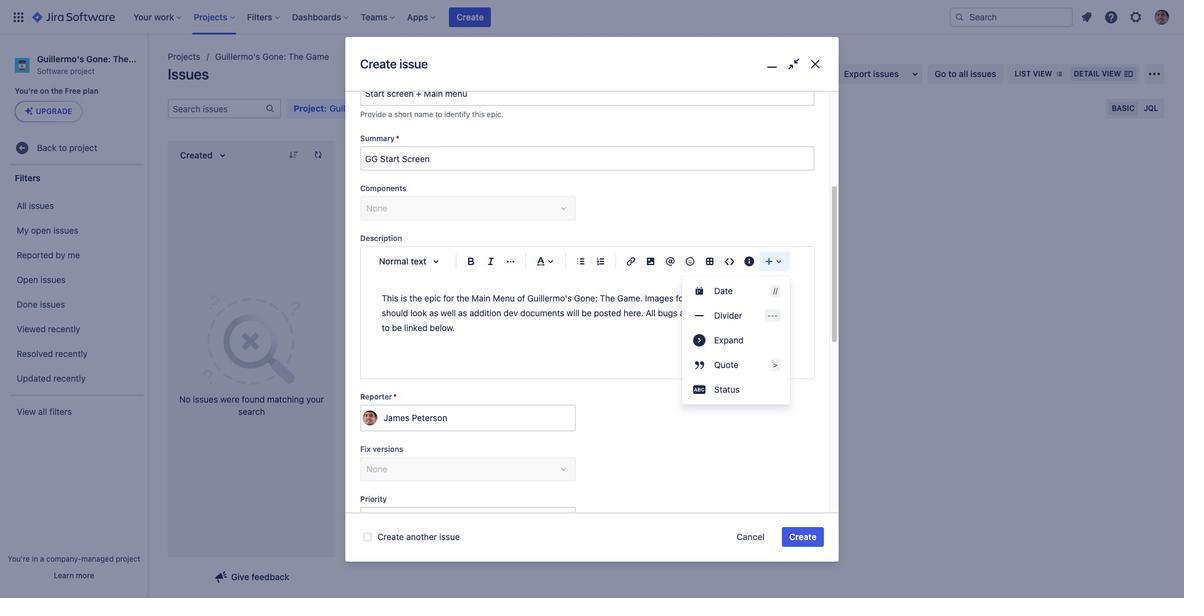 Task type: locate. For each thing, give the bounding box(es) containing it.
quote
[[714, 360, 739, 370]]

related
[[697, 308, 724, 318]]

issues inside this is the epic for the main menu of guillermo's gone: the game. images for how the start screen should look as well as addition dev documents will be posted here. all bugs and related issues are going to be linked below.
[[727, 308, 751, 318]]

are
[[754, 308, 766, 318]]

1 for from the left
[[443, 293, 454, 304]]

normal
[[379, 256, 409, 267]]

Description - Main content area, start typing to enter text. text field
[[382, 291, 793, 358]]

for left how
[[676, 293, 687, 304]]

* for reporter *
[[393, 392, 397, 402]]

project inside guillermo's gone: the game software project
[[70, 67, 95, 76]]

guillermo's inside guillermo's gone: the game software project
[[37, 54, 84, 64]]

recently down viewed recently link
[[55, 349, 87, 359]]

provide
[[360, 110, 386, 119]]

2 horizontal spatial the
[[600, 293, 615, 304]]

issue
[[400, 57, 428, 71], [439, 532, 460, 542]]

1 horizontal spatial all
[[646, 308, 656, 318]]

1 vertical spatial *
[[393, 392, 397, 402]]

you're left in
[[8, 555, 30, 564]]

the for guillermo's gone: the game
[[288, 51, 304, 62]]

should
[[382, 308, 408, 318]]

0 horizontal spatial guillermo's
[[37, 54, 84, 64]]

view for list view
[[1033, 69, 1053, 78]]

james peterson image
[[363, 411, 378, 426]]

is
[[401, 293, 407, 304]]

my
[[17, 225, 29, 236]]

0 horizontal spatial view
[[1033, 69, 1053, 78]]

0 vertical spatial project
[[70, 67, 95, 76]]

gone: for guillermo's gone: the game software project
[[86, 54, 111, 64]]

issues inside button
[[873, 68, 899, 79]]

issues down start at the right of page
[[727, 308, 751, 318]]

a right in
[[40, 555, 44, 564]]

* right reporter
[[393, 392, 397, 402]]

all right view
[[38, 407, 47, 417]]

recently inside updated recently link
[[53, 373, 86, 384]]

3 - from the left
[[775, 312, 778, 320]]

jira software image
[[32, 10, 115, 24], [32, 10, 115, 24]]

1 vertical spatial recently
[[55, 349, 87, 359]]

reported
[[17, 250, 53, 260]]

issue up name
[[400, 57, 428, 71]]

a inside dialog
[[388, 110, 392, 119]]

issues right 'export'
[[873, 68, 899, 79]]

bold ⌘b image
[[464, 254, 479, 269]]

open export issues dropdown image
[[908, 67, 923, 81]]

0 vertical spatial all
[[959, 68, 968, 79]]

0 horizontal spatial all
[[38, 407, 47, 417]]

be right will
[[582, 308, 592, 318]]

table image
[[703, 254, 717, 269]]

recently inside resolved recently link
[[55, 349, 87, 359]]

1 as from the left
[[429, 308, 438, 318]]

upgrade button
[[15, 102, 81, 122]]

to down should
[[382, 323, 390, 333]]

gone: inside guillermo's gone: the game software project
[[86, 54, 111, 64]]

be
[[582, 308, 592, 318], [392, 323, 402, 333]]

resolved
[[17, 349, 53, 359]]

as right well
[[458, 308, 467, 318]]

view
[[1033, 69, 1053, 78], [1102, 69, 1122, 78]]

2 horizontal spatial guillermo's
[[528, 293, 572, 304]]

software
[[37, 67, 68, 76]]

0 horizontal spatial issue
[[400, 57, 428, 71]]

for
[[443, 293, 454, 304], [676, 293, 687, 304]]

guillermo's right projects
[[215, 51, 260, 62]]

issues right 'open'
[[53, 225, 78, 236]]

menu containing date
[[682, 279, 790, 402]]

this is the epic for the main menu of guillermo's gone: the game. images for how the start screen should look as well as addition dev documents will be posted here. all bugs and related issues are going to be linked below.
[[382, 293, 793, 333]]

exit full screen image
[[785, 56, 803, 73]]

viewed recently link
[[6, 317, 144, 342]]

create inside primary element
[[457, 11, 484, 22]]

0 vertical spatial all
[[17, 200, 27, 211]]

2 vertical spatial recently
[[53, 373, 86, 384]]

open
[[17, 274, 38, 285]]

1 - from the left
[[768, 312, 771, 320]]

found
[[242, 394, 265, 405]]

0 vertical spatial create button
[[449, 7, 491, 27]]

components
[[360, 184, 407, 193]]

1 horizontal spatial the
[[288, 51, 304, 62]]

project up plan
[[70, 67, 95, 76]]

export
[[844, 68, 871, 79]]

quote image
[[692, 358, 707, 373]]

1 horizontal spatial issue
[[439, 532, 460, 542]]

all inside 'link'
[[38, 407, 47, 417]]

documents
[[520, 308, 565, 318]]

1 vertical spatial a
[[40, 555, 44, 564]]

group
[[6, 190, 144, 395]]

posted
[[594, 308, 621, 318]]

0 horizontal spatial create button
[[449, 7, 491, 27]]

filters
[[15, 173, 41, 183]]

0 vertical spatial be
[[582, 308, 592, 318]]

recently inside viewed recently link
[[48, 324, 80, 334]]

guillermo's
[[215, 51, 260, 62], [37, 54, 84, 64], [528, 293, 572, 304]]

my open issues link
[[6, 219, 144, 243]]

None text field
[[362, 148, 814, 170]]

projects
[[168, 51, 200, 62]]

short
[[394, 110, 412, 119]]

a left short on the top
[[388, 110, 392, 119]]

export issues button
[[837, 64, 923, 84]]

project for in
[[116, 555, 140, 564]]

detail view
[[1074, 69, 1122, 78]]

gone: inside this is the epic for the main menu of guillermo's gone: the game. images for how the start screen should look as well as addition dev documents will be posted here. all bugs and related issues are going to be linked below.
[[574, 293, 598, 304]]

create button inside primary element
[[449, 7, 491, 27]]

issues right 'no'
[[193, 394, 218, 405]]

how
[[689, 293, 706, 304]]

issue right another
[[439, 532, 460, 542]]

the up related at the bottom
[[708, 293, 721, 304]]

0 vertical spatial recently
[[48, 324, 80, 334]]

guillermo's for guillermo's gone: the game software project
[[37, 54, 84, 64]]

0 horizontal spatial all
[[17, 200, 27, 211]]

fix versions
[[360, 445, 403, 454]]

2 for from the left
[[676, 293, 687, 304]]

1 horizontal spatial a
[[388, 110, 392, 119]]

the inside this is the epic for the main menu of guillermo's gone: the game. images for how the start screen should look as well as addition dev documents will be posted here. all bugs and related issues are going to be linked below.
[[600, 293, 615, 304]]

to inside this is the epic for the main menu of guillermo's gone: the game. images for how the start screen should look as well as addition dev documents will be posted here. all bugs and related issues are going to be linked below.
[[382, 323, 390, 333]]

look
[[411, 308, 427, 318]]

refresh image
[[313, 150, 323, 160]]

mention image
[[663, 254, 678, 269]]

no issues were found matching your search
[[179, 394, 324, 417]]

be down should
[[392, 323, 402, 333]]

text
[[411, 256, 427, 267]]

issues up 'open'
[[29, 200, 54, 211]]

resolved recently
[[17, 349, 87, 359]]

list view
[[1015, 69, 1053, 78]]

reported by me link
[[6, 243, 144, 268]]

matching
[[267, 394, 304, 405]]

my open issues
[[17, 225, 78, 236]]

0 vertical spatial issue
[[400, 57, 428, 71]]

game inside guillermo's gone: the game software project
[[131, 54, 155, 64]]

recently
[[48, 324, 80, 334], [55, 349, 87, 359], [53, 373, 86, 384]]

0 horizontal spatial for
[[443, 293, 454, 304]]

fix
[[360, 445, 371, 454]]

guillermo's up documents
[[528, 293, 572, 304]]

status
[[714, 384, 740, 395]]

info panel image
[[742, 254, 757, 269]]

you're for you're in a company-managed project
[[8, 555, 30, 564]]

1 vertical spatial you're
[[8, 555, 30, 564]]

go to all issues
[[935, 68, 997, 79]]

0 vertical spatial a
[[388, 110, 392, 119]]

1 horizontal spatial as
[[458, 308, 467, 318]]

0 horizontal spatial be
[[392, 323, 402, 333]]

2 vertical spatial project
[[116, 555, 140, 564]]

all
[[17, 200, 27, 211], [646, 308, 656, 318]]

2 horizontal spatial gone:
[[574, 293, 598, 304]]

the right is
[[409, 293, 422, 304]]

view right the detail
[[1102, 69, 1122, 78]]

learn more button
[[54, 571, 94, 581]]

1 horizontal spatial for
[[676, 293, 687, 304]]

None text field
[[362, 83, 814, 105]]

open issues link
[[6, 268, 144, 293]]

0 horizontal spatial the
[[113, 54, 129, 64]]

project for gone:
[[70, 67, 95, 76]]

game for guillermo's gone: the game software project
[[131, 54, 155, 64]]

done issues
[[17, 299, 65, 310]]

game.
[[617, 293, 643, 304]]

back
[[37, 142, 57, 153]]

project right managed
[[116, 555, 140, 564]]

give
[[231, 572, 249, 582]]

game for guillermo's gone: the game
[[306, 51, 329, 62]]

recently down resolved recently link
[[53, 373, 86, 384]]

dev
[[504, 308, 518, 318]]

save filter
[[717, 103, 758, 114]]

updated recently
[[17, 373, 86, 384]]

done
[[17, 299, 38, 310]]

menu inside 'create issue' dialog
[[682, 279, 790, 402]]

* right summary
[[396, 134, 400, 143]]

view right list
[[1033, 69, 1053, 78]]

you're for you're on the free plan
[[15, 86, 38, 96]]

0 horizontal spatial as
[[429, 308, 438, 318]]

1 vertical spatial create button
[[782, 527, 824, 547]]

the inside guillermo's gone: the game software project
[[113, 54, 129, 64]]

italic ⌘i image
[[484, 254, 498, 269]]

create banner
[[0, 0, 1184, 35]]

1 horizontal spatial gone:
[[262, 51, 286, 62]]

issues
[[168, 65, 209, 83]]

jql
[[1144, 104, 1159, 113]]

recently down done issues link
[[48, 324, 80, 334]]

all left bugs at right bottom
[[646, 308, 656, 318]]

for up well
[[443, 293, 454, 304]]

0 horizontal spatial game
[[131, 54, 155, 64]]

game
[[306, 51, 329, 62], [131, 54, 155, 64]]

menu
[[493, 293, 515, 304]]

menu
[[682, 279, 790, 402]]

as left well
[[429, 308, 438, 318]]

guillermo's up software
[[37, 54, 84, 64]]

-
[[768, 312, 771, 320], [771, 312, 775, 320], [775, 312, 778, 320]]

bugs
[[658, 308, 678, 318]]

1 vertical spatial all
[[38, 407, 47, 417]]

1 horizontal spatial be
[[582, 308, 592, 318]]

the right on
[[51, 86, 63, 96]]

emoji image
[[683, 254, 698, 269]]

Search issues text field
[[169, 100, 265, 117]]

code snippet image
[[722, 254, 737, 269]]

0 horizontal spatial gone:
[[86, 54, 111, 64]]

divider image
[[692, 309, 707, 323]]

0 vertical spatial you're
[[15, 86, 38, 96]]

1 horizontal spatial guillermo's
[[215, 51, 260, 62]]

Search field
[[950, 7, 1073, 27]]

description
[[360, 234, 402, 243]]

0 horizontal spatial a
[[40, 555, 44, 564]]

view for detail view
[[1102, 69, 1122, 78]]

no
[[179, 394, 191, 405]]

issues
[[873, 68, 899, 79], [971, 68, 997, 79], [29, 200, 54, 211], [53, 225, 78, 236], [41, 274, 66, 285], [40, 299, 65, 310], [727, 308, 751, 318], [193, 394, 218, 405]]

1 horizontal spatial view
[[1102, 69, 1122, 78]]

all up my
[[17, 200, 27, 211]]

you're left on
[[15, 86, 38, 96]]

main
[[472, 293, 491, 304]]

james
[[384, 413, 410, 423]]

1 vertical spatial issue
[[439, 532, 460, 542]]

all right the go
[[959, 68, 968, 79]]

1 horizontal spatial game
[[306, 51, 329, 62]]

view all filters
[[17, 407, 72, 417]]

2 view from the left
[[1102, 69, 1122, 78]]

create issue dialog
[[345, 37, 839, 598]]

view
[[17, 407, 36, 417]]

search image
[[955, 12, 965, 22]]

0 vertical spatial *
[[396, 134, 400, 143]]

1 vertical spatial all
[[646, 308, 656, 318]]

1 view from the left
[[1033, 69, 1053, 78]]

project right back
[[69, 142, 97, 153]]

as
[[429, 308, 438, 318], [458, 308, 467, 318]]

the
[[288, 51, 304, 62], [113, 54, 129, 64], [600, 293, 615, 304]]

guillermo's for guillermo's gone: the game
[[215, 51, 260, 62]]



Task type: describe. For each thing, give the bounding box(es) containing it.
open issues
[[17, 274, 66, 285]]

the left main
[[457, 293, 469, 304]]

to right the go
[[949, 68, 957, 79]]

filter
[[738, 103, 758, 114]]

well
[[441, 308, 456, 318]]

updated
[[17, 373, 51, 384]]

date image
[[692, 284, 707, 299]]

name
[[414, 110, 433, 119]]

basic
[[1112, 104, 1135, 113]]

>
[[773, 361, 778, 369]]

and
[[680, 308, 695, 318]]

linked
[[404, 323, 428, 333]]

you're on the free plan
[[15, 86, 98, 96]]

addition
[[470, 308, 501, 318]]

give feedback
[[231, 572, 289, 582]]

primary element
[[7, 0, 950, 34]]

open
[[31, 225, 51, 236]]

group containing all issues
[[6, 190, 144, 395]]

projects link
[[168, 49, 200, 64]]

none text field inside 'create issue' dialog
[[362, 83, 814, 105]]

managed
[[81, 555, 114, 564]]

identify
[[444, 110, 470, 119]]

more formatting image
[[503, 254, 518, 269]]

1 horizontal spatial create button
[[782, 527, 824, 547]]

create issue
[[360, 57, 428, 71]]

epic.
[[487, 110, 504, 119]]

upgrade
[[36, 107, 72, 116]]

issues left list
[[971, 68, 997, 79]]

peterson
[[412, 413, 447, 423]]

1 vertical spatial project
[[69, 142, 97, 153]]

all inside this is the epic for the main menu of guillermo's gone: the game. images for how the start screen should look as well as addition dev documents will be posted here. all bugs and related issues are going to be linked below.
[[646, 308, 656, 318]]

guillermo's inside this is the epic for the main menu of guillermo's gone: the game. images for how the start screen should look as well as addition dev documents will be posted here. all bugs and related issues are going to be linked below.
[[528, 293, 572, 304]]

save
[[717, 103, 736, 114]]

to right name
[[435, 110, 442, 119]]

learn
[[54, 571, 74, 581]]

sort descending image
[[289, 150, 299, 160]]

versions
[[373, 445, 403, 454]]

me
[[68, 250, 80, 260]]

minimize image
[[764, 56, 781, 73]]

---
[[768, 312, 778, 320]]

search
[[238, 407, 265, 417]]

export issues
[[844, 68, 899, 79]]

open image
[[556, 512, 571, 527]]

status image
[[692, 383, 707, 397]]

resolved recently link
[[6, 342, 144, 367]]

expand image
[[692, 333, 707, 348]]

by
[[56, 250, 65, 260]]

gone: for guillermo's gone: the game
[[262, 51, 286, 62]]

the for guillermo's gone: the game software project
[[113, 54, 129, 64]]

bullet list ⌘⇧8 image
[[574, 254, 589, 269]]

normal text button
[[373, 248, 451, 275]]

filters
[[49, 407, 72, 417]]

feedback
[[252, 572, 289, 582]]

below.
[[430, 323, 455, 333]]

on
[[40, 86, 49, 96]]

epic
[[425, 293, 441, 304]]

updated recently link
[[6, 367, 144, 391]]

cancel
[[737, 532, 765, 542]]

to right back
[[59, 142, 67, 153]]

give feedback button
[[207, 568, 297, 587]]

issues down reported by me
[[41, 274, 66, 285]]

save filter button
[[709, 99, 765, 118]]

of
[[517, 293, 525, 304]]

* for summary *
[[396, 134, 400, 143]]

james peterson
[[384, 413, 447, 423]]

recently for resolved recently
[[55, 349, 87, 359]]

screen
[[743, 293, 770, 304]]

summary *
[[360, 134, 400, 143]]

guillermo's gone: the game software project
[[37, 54, 155, 76]]

company-
[[46, 555, 81, 564]]

guillermo's gone: the game
[[215, 51, 329, 62]]

2 as from the left
[[458, 308, 467, 318]]

divider
[[714, 310, 743, 321]]

more
[[76, 571, 94, 581]]

back to project link
[[10, 136, 143, 161]]

issues inside 'no issues were found matching your search'
[[193, 394, 218, 405]]

this
[[382, 293, 399, 304]]

add image, video, or file image
[[643, 254, 658, 269]]

discard & close image
[[806, 56, 824, 73]]

date
[[714, 286, 733, 296]]

go to all issues link
[[928, 64, 1004, 84]]

all inside group
[[17, 200, 27, 211]]

numbered list ⌘⇧7 image
[[593, 254, 608, 269]]

expand
[[714, 335, 744, 346]]

recently for viewed recently
[[48, 324, 80, 334]]

1 horizontal spatial all
[[959, 68, 968, 79]]

start
[[723, 293, 741, 304]]

go
[[935, 68, 946, 79]]

here.
[[624, 308, 644, 318]]

all issues link
[[6, 194, 144, 219]]

you're in a company-managed project
[[8, 555, 140, 564]]

2 - from the left
[[771, 312, 775, 320]]

issues up viewed recently
[[40, 299, 65, 310]]

reported by me
[[17, 250, 80, 260]]

normal text
[[379, 256, 427, 267]]

done issues link
[[6, 293, 144, 317]]

going
[[768, 308, 791, 318]]

1 vertical spatial be
[[392, 323, 402, 333]]

recently for updated recently
[[53, 373, 86, 384]]

plan
[[83, 86, 98, 96]]

link image
[[624, 254, 639, 269]]

in
[[32, 555, 38, 564]]

back to project
[[37, 142, 97, 153]]



Task type: vqa. For each thing, say whether or not it's contained in the screenshot.
successfully added
no



